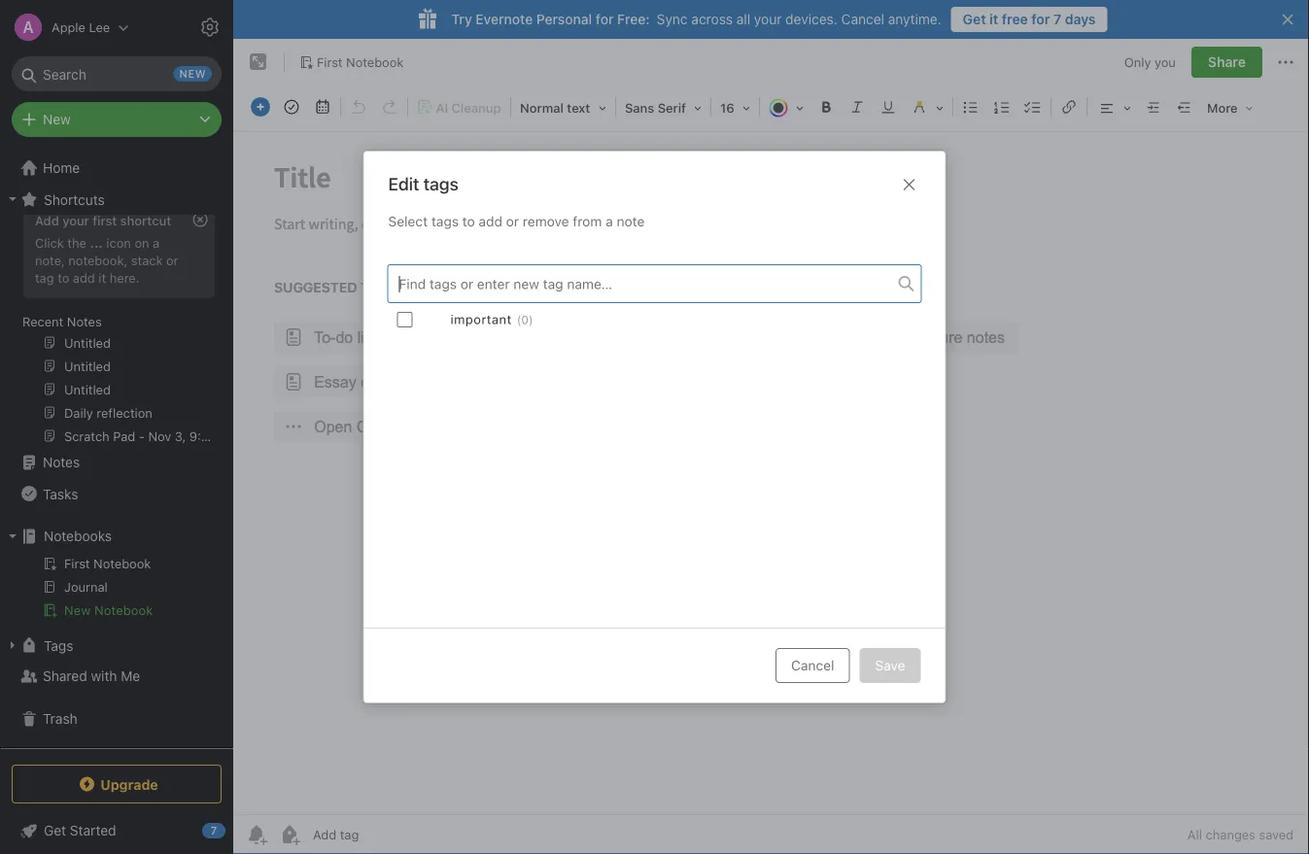 Task type: describe. For each thing, give the bounding box(es) containing it.
task image
[[278, 93, 305, 121]]

save button
[[860, 648, 921, 683]]

0 vertical spatial cancel
[[842, 11, 885, 27]]

anytime.
[[888, 11, 942, 27]]

Find tags or enter new tag name… text field
[[388, 271, 899, 297]]

0 vertical spatial your
[[754, 11, 782, 27]]

free:
[[618, 11, 650, 27]]

to inside the icon on a note, notebook, stack or tag to add it here.
[[58, 270, 69, 285]]

important row
[[387, 304, 922, 335]]

edit tags
[[388, 174, 459, 194]]

shortcut
[[120, 213, 171, 228]]

font family image
[[618, 93, 709, 121]]

0 vertical spatial a
[[606, 213, 613, 229]]

note
[[617, 213, 645, 229]]

cancel inside cancel button
[[791, 658, 835, 674]]

your inside tree
[[62, 213, 89, 228]]

icon on a note, notebook, stack or tag to add it here.
[[35, 235, 178, 285]]

outdent image
[[1172, 93, 1199, 121]]

personal
[[537, 11, 592, 27]]

shared
[[43, 668, 87, 684]]

edit
[[388, 174, 419, 194]]

close image
[[898, 173, 921, 196]]

Note Editor text field
[[233, 132, 1310, 815]]

indent image
[[1140, 93, 1168, 121]]

icon
[[106, 235, 131, 250]]

for for 7
[[1032, 11, 1050, 27]]

tags for select
[[432, 213, 459, 229]]

1 vertical spatial notes
[[43, 455, 80, 471]]

save
[[875, 658, 906, 674]]

changes
[[1206, 828, 1256, 842]]

new notebook
[[64, 603, 153, 618]]

shared with me link
[[0, 661, 225, 692]]

cancel button
[[776, 648, 850, 683]]

click
[[35, 235, 64, 250]]

sync
[[657, 11, 688, 27]]

recent
[[22, 314, 63, 329]]

trash link
[[0, 704, 225, 735]]

first
[[93, 213, 117, 228]]

saved
[[1260, 828, 1294, 842]]

tasks button
[[0, 478, 225, 509]]

on
[[135, 235, 149, 250]]

Search text field
[[25, 56, 208, 91]]

notebooks link
[[0, 521, 225, 552]]

it inside "button"
[[990, 11, 999, 27]]

select
[[388, 213, 428, 229]]

trash
[[43, 711, 78, 727]]

important row group
[[387, 304, 922, 335]]

more image
[[1201, 93, 1261, 121]]

add tag image
[[278, 824, 301, 847]]

0
[[521, 313, 529, 327]]

only
[[1125, 55, 1152, 69]]

recent notes
[[22, 314, 102, 329]]

new for new
[[43, 111, 71, 127]]

free
[[1002, 11, 1028, 27]]

try evernote personal for free: sync across all your devices. cancel anytime.
[[452, 11, 942, 27]]

you
[[1155, 55, 1176, 69]]

share
[[1208, 54, 1246, 70]]

me
[[121, 668, 140, 684]]

...
[[90, 235, 103, 250]]

devices.
[[786, 11, 838, 27]]

notebook,
[[68, 253, 128, 267]]

get it free for 7 days button
[[952, 7, 1108, 32]]

stack
[[131, 253, 163, 267]]

home link
[[0, 153, 233, 184]]

notes link
[[0, 447, 225, 478]]

0 vertical spatial to
[[463, 213, 475, 229]]

from
[[573, 213, 602, 229]]



Task type: vqa. For each thing, say whether or not it's contained in the screenshot.
bottom Urgent
no



Task type: locate. For each thing, give the bounding box(es) containing it.
try
[[452, 11, 472, 27]]

notebook up "tags" button
[[94, 603, 153, 618]]

insert image
[[246, 93, 275, 121]]

a left note on the left of page
[[606, 213, 613, 229]]

0 horizontal spatial notebook
[[94, 603, 153, 618]]

tags
[[424, 174, 459, 194], [432, 213, 459, 229]]

first notebook button
[[293, 49, 411, 76]]

0 horizontal spatial for
[[596, 11, 614, 27]]

here.
[[110, 270, 140, 285]]

your down shortcuts
[[62, 213, 89, 228]]

bulleted list image
[[958, 93, 985, 121]]

1 horizontal spatial add
[[479, 213, 503, 229]]

your
[[754, 11, 782, 27], [62, 213, 89, 228]]

days
[[1065, 11, 1096, 27]]

only you
[[1125, 55, 1176, 69]]

it right the "get"
[[990, 11, 999, 27]]

your right all
[[754, 11, 782, 27]]

all
[[1188, 828, 1203, 842]]

first
[[317, 55, 343, 69]]

add
[[35, 213, 59, 228]]

1 horizontal spatial to
[[463, 213, 475, 229]]

cancel
[[842, 11, 885, 27], [791, 658, 835, 674]]

notebook inside the first notebook button
[[346, 55, 404, 69]]

tags right edit
[[424, 174, 459, 194]]

1 horizontal spatial cancel
[[842, 11, 885, 27]]

tags button
[[0, 630, 225, 661]]

add a reminder image
[[245, 824, 268, 847]]

it down notebook,
[[99, 270, 106, 285]]

0 horizontal spatial or
[[166, 253, 178, 267]]

None search field
[[25, 56, 208, 91]]

new button
[[12, 102, 222, 137]]

1 vertical spatial tags
[[432, 213, 459, 229]]

new up the home
[[43, 111, 71, 127]]

upgrade button
[[12, 765, 222, 804]]

shared with me
[[43, 668, 140, 684]]

for
[[596, 11, 614, 27], [1032, 11, 1050, 27]]

a inside the icon on a note, notebook, stack or tag to add it here.
[[153, 235, 160, 250]]

1 horizontal spatial or
[[506, 213, 519, 229]]

0 horizontal spatial add
[[73, 270, 95, 285]]

cancel left save
[[791, 658, 835, 674]]

expand tags image
[[5, 638, 20, 653]]

calendar event image
[[309, 93, 336, 121]]

add inside the icon on a note, notebook, stack or tag to add it here.
[[73, 270, 95, 285]]

to right the select at the top left of the page
[[463, 213, 475, 229]]

font color image
[[762, 93, 811, 121]]

tags for edit
[[424, 174, 459, 194]]

new
[[43, 111, 71, 127], [64, 603, 91, 618]]

across
[[692, 11, 733, 27]]

1 vertical spatial a
[[153, 235, 160, 250]]

get
[[963, 11, 986, 27]]

or left remove
[[506, 213, 519, 229]]

with
[[91, 668, 117, 684]]

notes inside group
[[67, 314, 102, 329]]

tags
[[44, 638, 73, 654]]

notebook
[[346, 55, 404, 69], [94, 603, 153, 618]]

notebook for new notebook
[[94, 603, 153, 618]]

1 vertical spatial or
[[166, 253, 178, 267]]

tasks
[[43, 486, 78, 502]]

1 horizontal spatial your
[[754, 11, 782, 27]]

tree
[[0, 153, 233, 748]]

add down notebook,
[[73, 270, 95, 285]]

new inside popup button
[[43, 111, 71, 127]]

notebook inside new notebook button
[[94, 603, 153, 618]]

1 horizontal spatial a
[[606, 213, 613, 229]]

select tags to add or remove from a note element
[[364, 249, 946, 628]]

a
[[606, 213, 613, 229], [153, 235, 160, 250]]

0 vertical spatial or
[[506, 213, 519, 229]]

1 horizontal spatial it
[[990, 11, 999, 27]]

or
[[506, 213, 519, 229], [166, 253, 178, 267]]

expand notebooks image
[[5, 529, 20, 544]]

evernote
[[476, 11, 533, 27]]

1 vertical spatial notebook
[[94, 603, 153, 618]]

upgrade
[[100, 777, 158, 793]]

to right tag
[[58, 270, 69, 285]]

0 horizontal spatial cancel
[[791, 658, 835, 674]]

or inside the icon on a note, notebook, stack or tag to add it here.
[[166, 253, 178, 267]]

0 vertical spatial tags
[[424, 174, 459, 194]]

add left remove
[[479, 213, 503, 229]]

insert link image
[[1056, 93, 1083, 121]]

add your first shortcut
[[35, 213, 171, 228]]

share button
[[1192, 47, 1263, 78]]

for inside "button"
[[1032, 11, 1050, 27]]

0 horizontal spatial to
[[58, 270, 69, 285]]

first notebook
[[317, 55, 404, 69]]

note window element
[[233, 39, 1310, 855]]

2 for from the left
[[1032, 11, 1050, 27]]

0 vertical spatial it
[[990, 11, 999, 27]]

tags right the select at the top left of the page
[[432, 213, 459, 229]]

1 horizontal spatial notebook
[[346, 55, 404, 69]]

for for free:
[[596, 11, 614, 27]]

0 vertical spatial new
[[43, 111, 71, 127]]

0 horizontal spatial your
[[62, 213, 89, 228]]

group
[[0, 194, 225, 455]]

tree containing home
[[0, 153, 233, 748]]

1 vertical spatial new
[[64, 603, 91, 618]]

to
[[463, 213, 475, 229], [58, 270, 69, 285]]

it
[[990, 11, 999, 27], [99, 270, 106, 285]]

notebook for first notebook
[[346, 55, 404, 69]]

notes up tasks
[[43, 455, 80, 471]]

numbered list image
[[989, 93, 1016, 121]]

0 vertical spatial notes
[[67, 314, 102, 329]]

1 vertical spatial it
[[99, 270, 106, 285]]

or right stack
[[166, 253, 178, 267]]

get it free for 7 days
[[963, 11, 1096, 27]]

underline image
[[875, 93, 902, 121]]

for left 7
[[1032, 11, 1050, 27]]

notebook right first
[[346, 55, 404, 69]]

shortcuts button
[[0, 184, 225, 215]]

all changes saved
[[1188, 828, 1294, 842]]

notebooks
[[44, 528, 112, 544]]

home
[[43, 160, 80, 176]]

)
[[529, 313, 533, 327]]

select tags to add or remove from a note
[[388, 213, 645, 229]]

shortcuts
[[44, 191, 105, 207]]

expand note image
[[247, 51, 270, 74]]

new notebook group
[[0, 552, 225, 630]]

add
[[479, 213, 503, 229], [73, 270, 95, 285]]

0 horizontal spatial a
[[153, 235, 160, 250]]

click the ...
[[35, 235, 103, 250]]

bold image
[[813, 93, 840, 121]]

settings image
[[198, 16, 222, 39]]

0 vertical spatial notebook
[[346, 55, 404, 69]]

highlight image
[[904, 93, 951, 121]]

(
[[517, 313, 521, 327]]

a right the on
[[153, 235, 160, 250]]

notes
[[67, 314, 102, 329], [43, 455, 80, 471]]

1 vertical spatial your
[[62, 213, 89, 228]]

it inside the icon on a note, notebook, stack or tag to add it here.
[[99, 270, 106, 285]]

alignment image
[[1090, 93, 1139, 121]]

cancel right devices.
[[842, 11, 885, 27]]

heading level image
[[513, 93, 613, 121]]

1 horizontal spatial for
[[1032, 11, 1050, 27]]

font size image
[[714, 93, 757, 121]]

the
[[67, 235, 86, 250]]

note,
[[35, 253, 65, 267]]

important ( 0 )
[[451, 312, 533, 327]]

7
[[1054, 11, 1062, 27]]

tag
[[35, 270, 54, 285]]

checklist image
[[1020, 93, 1047, 121]]

1 for from the left
[[596, 11, 614, 27]]

group containing add your first shortcut
[[0, 194, 225, 455]]

important
[[451, 312, 512, 327]]

0 horizontal spatial it
[[99, 270, 106, 285]]

all
[[737, 11, 751, 27]]

for left free:
[[596, 11, 614, 27]]

0 vertical spatial add
[[479, 213, 503, 229]]

1 vertical spatial cancel
[[791, 658, 835, 674]]

new inside button
[[64, 603, 91, 618]]

new up tags
[[64, 603, 91, 618]]

new for new notebook
[[64, 603, 91, 618]]

new notebook button
[[0, 599, 225, 622]]

1 vertical spatial to
[[58, 270, 69, 285]]

Select1345 checkbox
[[397, 312, 413, 328]]

italic image
[[844, 93, 871, 121]]

notes right 'recent'
[[67, 314, 102, 329]]

remove
[[523, 213, 569, 229]]

1 vertical spatial add
[[73, 270, 95, 285]]



